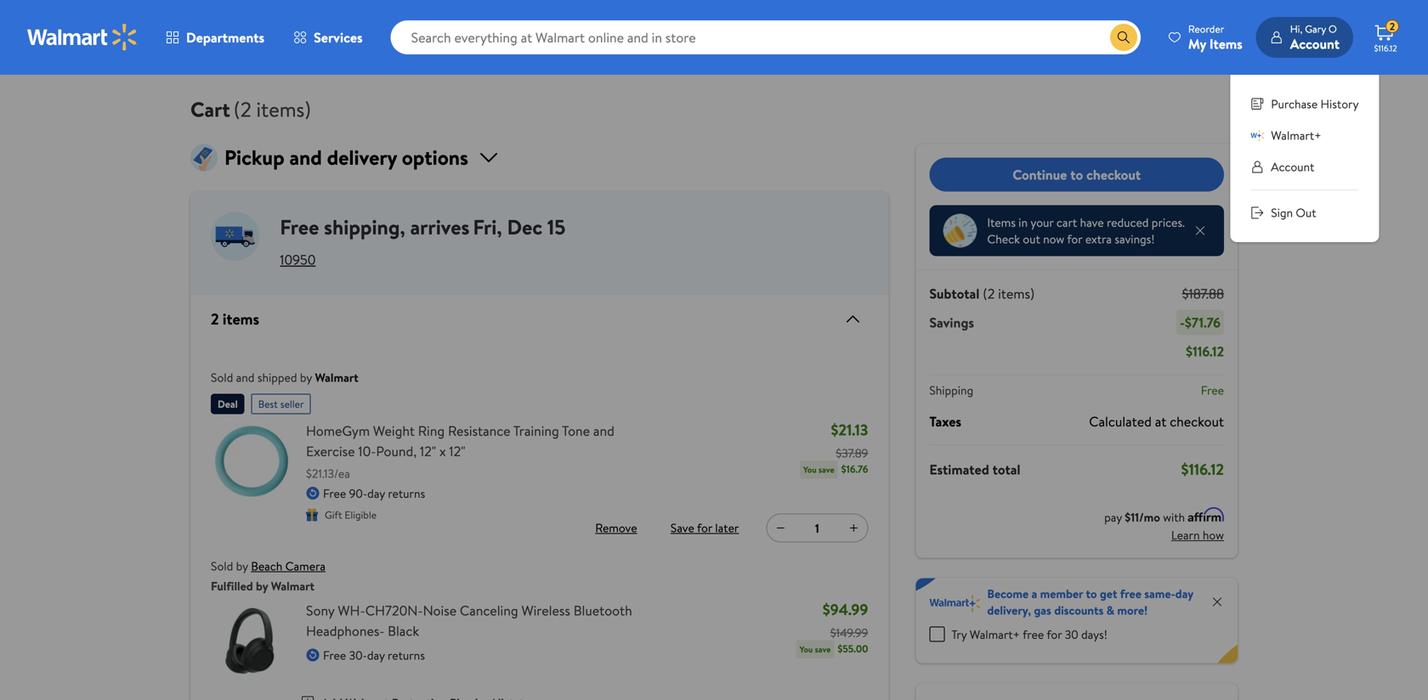 Task type: vqa. For each thing, say whether or not it's contained in the screenshot.
the bottommost 2
yes



Task type: locate. For each thing, give the bounding box(es) containing it.
save for $94.99
[[815, 644, 831, 655]]

0 horizontal spatial walmart+
[[970, 626, 1020, 643]]

free for free 90-day returns
[[323, 485, 346, 502]]

2 returns from the top
[[388, 647, 425, 664]]

1 horizontal spatial to
[[1086, 586, 1097, 602]]

2
[[1390, 19, 1395, 34], [211, 309, 219, 330]]

sony
[[306, 601, 335, 620]]

for
[[1067, 231, 1083, 247], [697, 520, 712, 536], [1047, 626, 1062, 643]]

returns down 'pound,'
[[388, 485, 425, 502]]

to right continue
[[1070, 165, 1083, 184]]

0 horizontal spatial checkout
[[1086, 165, 1141, 184]]

banner containing become a member to get free same-day delivery, gas discounts & more!
[[916, 579, 1238, 664]]

by right shipped at the left of the page
[[300, 369, 312, 386]]

$16.76
[[841, 462, 868, 477]]

2 vertical spatial day
[[367, 647, 385, 664]]

fulfilled
[[211, 578, 253, 595]]

1 vertical spatial free
[[1023, 626, 1044, 643]]

cart
[[190, 95, 230, 124]]

(2 right subtotal
[[983, 284, 995, 303]]

to left get
[[1086, 586, 1097, 602]]

0 vertical spatial returns
[[388, 485, 425, 502]]

free for free
[[1201, 382, 1224, 399]]

free up calculated at checkout
[[1201, 382, 1224, 399]]

items right my
[[1210, 34, 1243, 53]]

deal
[[218, 397, 238, 411]]

Walmart Site-Wide search field
[[391, 20, 1141, 54]]

2 horizontal spatial for
[[1067, 231, 1083, 247]]

to inside button
[[1070, 165, 1083, 184]]

15
[[547, 213, 566, 241]]

departments
[[186, 28, 264, 47]]

1 horizontal spatial free
[[1120, 586, 1142, 602]]

0 vertical spatial walmart+
[[1271, 127, 1322, 144]]

you
[[803, 464, 817, 476], [800, 644, 813, 655]]

you inside $21.13 $37.89 you save $16.76
[[803, 464, 817, 476]]

0 vertical spatial sold
[[211, 369, 233, 386]]

sold up deal
[[211, 369, 233, 386]]

sold up fulfilled
[[211, 558, 233, 575]]

by
[[300, 369, 312, 386], [236, 558, 248, 575], [256, 578, 268, 595]]

homegym weight ring resistance training tone and exercise 10-pound, 12" x 12", with add-on services, $21.13/ea, 1 in cart gift eligible image
[[211, 421, 292, 502]]

0 vertical spatial for
[[1067, 231, 1083, 247]]

free left 30-
[[323, 647, 346, 664]]

affirm image
[[1188, 508, 1224, 522]]

1 horizontal spatial by
[[256, 578, 268, 595]]

account
[[1290, 34, 1340, 53], [1271, 159, 1315, 175]]

savings!
[[1115, 231, 1155, 247]]

free right get
[[1120, 586, 1142, 602]]

1 vertical spatial 2
[[211, 309, 219, 330]]

out
[[1023, 231, 1040, 247]]

now
[[1043, 231, 1065, 247]]

30
[[1065, 626, 1079, 643]]

0 vertical spatial account
[[1290, 34, 1340, 53]]

1 vertical spatial returns
[[388, 647, 425, 664]]

2 for 2 items
[[211, 309, 219, 330]]

become a member to get free same-day delivery, gas discounts & more!
[[987, 586, 1193, 619]]

12"
[[420, 442, 436, 461], [449, 442, 465, 461]]

1 vertical spatial (2
[[983, 284, 995, 303]]

0 horizontal spatial to
[[1070, 165, 1083, 184]]

1 vertical spatial day
[[1175, 586, 1193, 602]]

day for free 30-day returns
[[367, 647, 385, 664]]

returns for free 30-day returns
[[388, 647, 425, 664]]

beach camera link
[[251, 558, 326, 575]]

0 vertical spatial and
[[236, 369, 255, 386]]

savings
[[929, 313, 974, 332]]

reorder
[[1188, 22, 1224, 36]]

save for later button
[[667, 515, 742, 542]]

2 left items
[[211, 309, 219, 330]]

0 horizontal spatial items
[[987, 214, 1016, 231]]

for right save
[[697, 520, 712, 536]]

$187.88
[[1182, 284, 1224, 303]]

1 sold from the top
[[211, 369, 233, 386]]

0 horizontal spatial (2
[[234, 95, 251, 124]]

0 horizontal spatial walmart
[[271, 578, 315, 595]]

account down the walmart+ link at the right top of page
[[1271, 159, 1315, 175]]

items inside "items in your cart have reduced prices. check out now for extra savings!"
[[987, 214, 1016, 231]]

walmart up homegym
[[315, 369, 359, 386]]

$116.12 down $71.76
[[1186, 342, 1224, 361]]

services
[[314, 28, 363, 47]]

1 horizontal spatial (2
[[983, 284, 995, 303]]

0 vertical spatial you
[[803, 464, 817, 476]]

for right now
[[1067, 231, 1083, 247]]

1 returns from the top
[[388, 485, 425, 502]]

1 vertical spatial and
[[593, 422, 615, 440]]

reduced price image
[[943, 214, 977, 248]]

free shipping, arrives fri, dec 15 10950 element
[[190, 192, 889, 280]]

walmart+ down purchase in the right of the page
[[1271, 127, 1322, 144]]

noise
[[423, 601, 457, 620]]

0 horizontal spatial for
[[697, 520, 712, 536]]

1 horizontal spatial walmart
[[315, 369, 359, 386]]

0 vertical spatial 2
[[1390, 19, 1395, 34]]

1 vertical spatial save
[[815, 644, 831, 655]]

day down headphones-
[[367, 647, 385, 664]]

gary
[[1305, 22, 1326, 36]]

items) right cart
[[256, 95, 311, 124]]

sold for sold by beach camera fulfilled by walmart
[[211, 558, 233, 575]]

1 horizontal spatial 2
[[1390, 19, 1395, 34]]

checkout right at
[[1170, 412, 1224, 431]]

estimated
[[929, 460, 989, 479]]

1 horizontal spatial 12"
[[449, 442, 465, 461]]

Try Walmart+ free for 30 days! checkbox
[[929, 627, 945, 642]]

walmart down beach camera link in the left bottom of the page
[[271, 578, 315, 595]]

0 horizontal spatial by
[[236, 558, 248, 575]]

sold inside sold by beach camera fulfilled by walmart
[[211, 558, 233, 575]]

$94.99 $149.99 you save $55.00
[[800, 599, 868, 656]]

for left 30 on the right
[[1047, 626, 1062, 643]]

2 vertical spatial for
[[1047, 626, 1062, 643]]

1 vertical spatial checkout
[[1170, 412, 1224, 431]]

0 horizontal spatial free
[[1023, 626, 1044, 643]]

resistance
[[448, 422, 511, 440]]

try
[[952, 626, 967, 643]]

and up deal
[[236, 369, 255, 386]]

you left $16.76
[[803, 464, 817, 476]]

$116.12 right hi, gary o account
[[1374, 43, 1397, 54]]

1 horizontal spatial and
[[593, 422, 615, 440]]

$21.13
[[831, 420, 868, 441]]

checkout inside button
[[1086, 165, 1141, 184]]

2 vertical spatial $116.12
[[1181, 459, 1224, 480]]

1 vertical spatial to
[[1086, 586, 1097, 602]]

items left in
[[987, 214, 1016, 231]]

and right tone on the left
[[593, 422, 615, 440]]

sign
[[1271, 204, 1293, 221]]

1 vertical spatial by
[[236, 558, 248, 575]]

0 vertical spatial day
[[367, 485, 385, 502]]

0 horizontal spatial items)
[[256, 95, 311, 124]]

1 vertical spatial items
[[987, 214, 1016, 231]]

close walmart plus section image
[[1211, 596, 1224, 609]]

items) down check on the top right of the page
[[998, 284, 1035, 303]]

account up purchase history
[[1290, 34, 1340, 53]]

search icon image
[[1117, 31, 1131, 44]]

free down $21.13/ea
[[323, 485, 346, 502]]

12" right x
[[449, 442, 465, 461]]

day up eligible
[[367, 485, 385, 502]]

2 horizontal spatial by
[[300, 369, 312, 386]]

0 vertical spatial free
[[1120, 586, 1142, 602]]

1 vertical spatial for
[[697, 520, 712, 536]]

walmart+ link
[[1251, 127, 1359, 145]]

$71.76
[[1185, 313, 1221, 332]]

free up 10950 button
[[280, 213, 319, 241]]

$21.13/ea
[[306, 465, 350, 482]]

(2 for subtotal
[[983, 284, 995, 303]]

shipped
[[257, 369, 297, 386]]

how
[[1203, 527, 1224, 544]]

$11/mo
[[1125, 509, 1160, 526]]

0 vertical spatial (2
[[234, 95, 251, 124]]

1 vertical spatial walmart
[[271, 578, 315, 595]]

days!
[[1081, 626, 1108, 643]]

day left "close walmart plus section" icon
[[1175, 586, 1193, 602]]

and
[[236, 369, 255, 386], [593, 422, 615, 440]]

learn how
[[1171, 527, 1224, 544]]

2 sold from the top
[[211, 558, 233, 575]]

hi,
[[1290, 22, 1303, 36]]

same-
[[1144, 586, 1175, 602]]

walmart+ down "delivery,"
[[970, 626, 1020, 643]]

free
[[1120, 586, 1142, 602], [1023, 626, 1044, 643]]

save inside $21.13 $37.89 you save $16.76
[[819, 464, 835, 476]]

2 vertical spatial by
[[256, 578, 268, 595]]

0 horizontal spatial 2
[[211, 309, 219, 330]]

-$71.76
[[1180, 313, 1221, 332]]

1 12" from the left
[[420, 442, 436, 461]]

(2 right cart
[[234, 95, 251, 124]]

$116.12 up affirm image
[[1181, 459, 1224, 480]]

0 vertical spatial checkout
[[1086, 165, 1141, 184]]

items) for subtotal (2 items)
[[998, 284, 1035, 303]]

by down beach
[[256, 578, 268, 595]]

day
[[367, 485, 385, 502], [1175, 586, 1193, 602], [367, 647, 385, 664]]

10-
[[358, 442, 376, 461]]

save left $55.00
[[815, 644, 831, 655]]

checkout up reduced
[[1086, 165, 1141, 184]]

0 vertical spatial save
[[819, 464, 835, 476]]

you inside "$94.99 $149.99 you save $55.00"
[[800, 644, 813, 655]]

continue
[[1013, 165, 1067, 184]]

account inside account link
[[1271, 159, 1315, 175]]

training
[[513, 422, 559, 440]]

you for $94.99
[[800, 644, 813, 655]]

1 vertical spatial items)
[[998, 284, 1035, 303]]

get
[[1100, 586, 1117, 602]]

estimated total
[[929, 460, 1021, 479]]

$21.13 $37.89 you save $16.76
[[803, 420, 868, 477]]

checkout for continue to checkout
[[1086, 165, 1141, 184]]

10950 button
[[280, 250, 316, 269]]

1 horizontal spatial walmart+
[[1271, 127, 1322, 144]]

1 horizontal spatial checkout
[[1170, 412, 1224, 431]]

returns down black
[[388, 647, 425, 664]]

by up fulfilled
[[236, 558, 248, 575]]

save left $16.76
[[819, 464, 835, 476]]

1 vertical spatial sold
[[211, 558, 233, 575]]

extra
[[1085, 231, 1112, 247]]

1 vertical spatial walmart+
[[970, 626, 1020, 643]]

12" left x
[[420, 442, 436, 461]]

0 vertical spatial to
[[1070, 165, 1083, 184]]

2 right o
[[1390, 19, 1395, 34]]

1 horizontal spatial items
[[1210, 34, 1243, 53]]

at
[[1155, 412, 1167, 431]]

homegym weight ring resistance training tone and exercise 10-pound, 12" x 12" link
[[306, 421, 661, 462]]

1 horizontal spatial items)
[[998, 284, 1035, 303]]

&
[[1107, 602, 1115, 619]]

0 vertical spatial items)
[[256, 95, 311, 124]]

my
[[1188, 34, 1206, 53]]

cart
[[1057, 214, 1077, 231]]

to inside become a member to get free same-day delivery, gas discounts & more!
[[1086, 586, 1097, 602]]

1 vertical spatial you
[[800, 644, 813, 655]]

save inside "$94.99 $149.99 you save $55.00"
[[815, 644, 831, 655]]

you left $55.00
[[800, 644, 813, 655]]

items) for cart (2 items)
[[256, 95, 311, 124]]

30-
[[349, 647, 367, 664]]

walmart+
[[1271, 127, 1322, 144], [970, 626, 1020, 643]]

0 horizontal spatial and
[[236, 369, 255, 386]]

increase quantity homegym weight ring resistance training tone and exercise 10-pound, 12" x 12", current quantity 1 image
[[847, 522, 861, 535]]

0 vertical spatial items
[[1210, 34, 1243, 53]]

0 horizontal spatial 12"
[[420, 442, 436, 461]]

for inside button
[[697, 520, 712, 536]]

hi, gary o account
[[1290, 22, 1340, 53]]

1 vertical spatial account
[[1271, 159, 1315, 175]]

sign out
[[1271, 204, 1316, 221]]

free down gas
[[1023, 626, 1044, 643]]

you for $21.13
[[803, 464, 817, 476]]

banner
[[916, 579, 1238, 664]]

0 vertical spatial $116.12
[[1374, 43, 1397, 54]]



Task type: describe. For each thing, give the bounding box(es) containing it.
shipping
[[929, 382, 974, 399]]

sold by beach camera fulfilled by walmart
[[211, 558, 326, 595]]

and inside homegym weight ring resistance training tone and exercise 10-pound, 12" x 12" $21.13/ea
[[593, 422, 615, 440]]

free for free 30-day returns
[[323, 647, 346, 664]]

day for free 90-day returns
[[367, 485, 385, 502]]

pay
[[1104, 509, 1122, 526]]

decrease quantity homegym weight ring resistance training tone and exercise 10-pound, 12" x 12", current quantity 1 image
[[774, 522, 788, 535]]

90-
[[349, 485, 367, 502]]

ch720n-
[[365, 601, 423, 620]]

your
[[1031, 214, 1054, 231]]

sign out link
[[1251, 204, 1359, 222]]

shipping
[[324, 213, 400, 241]]

0 vertical spatial walmart
[[315, 369, 359, 386]]

check
[[987, 231, 1020, 247]]

services button
[[279, 17, 377, 58]]

$149.99
[[830, 625, 868, 641]]

purchase history link
[[1251, 95, 1359, 113]]

sold and shipped by walmart
[[211, 369, 359, 386]]

seller
[[280, 397, 304, 411]]

account link
[[1251, 158, 1359, 176]]

total
[[993, 460, 1021, 479]]

save for $21.13
[[819, 464, 835, 476]]

wh-
[[338, 601, 365, 620]]

returns for free 90-day returns
[[388, 485, 425, 502]]

try walmart+ free for 30 days!
[[952, 626, 1108, 643]]

remove
[[595, 520, 637, 536]]

walmart inside sold by beach camera fulfilled by walmart
[[271, 578, 315, 595]]

discounts
[[1054, 602, 1104, 619]]

headphones-
[[306, 622, 385, 641]]

sony wh-ch720n-noise canceling wireless bluetooth headphones- black, with add-on services, 1 in cart image
[[211, 601, 292, 682]]

fulfillment logo image
[[211, 212, 260, 261]]

free 30-day returns
[[323, 647, 425, 664]]

history
[[1321, 96, 1359, 112]]

1 vertical spatial $116.12
[[1186, 342, 1224, 361]]

wireless
[[522, 601, 570, 620]]

save for later
[[671, 520, 739, 536]]

o
[[1329, 22, 1337, 36]]

sony wh-ch720n-noise canceling wireless bluetooth headphones- black
[[306, 601, 632, 641]]

with
[[1163, 509, 1185, 526]]

items
[[223, 309, 259, 330]]

free inside become a member to get free same-day delivery, gas discounts & more!
[[1120, 586, 1142, 602]]

free shipping , arrives fri, dec 15
[[280, 213, 566, 241]]

hide all items image
[[836, 309, 863, 329]]

calculated at checkout
[[1089, 412, 1224, 431]]

x
[[439, 442, 446, 461]]

continue to checkout
[[1013, 165, 1141, 184]]

0 vertical spatial by
[[300, 369, 312, 386]]

pound,
[[376, 442, 417, 461]]

exercise
[[306, 442, 355, 461]]

checkout for calculated at checkout
[[1170, 412, 1224, 431]]

weight
[[373, 422, 415, 440]]

a
[[1032, 586, 1037, 602]]

save
[[671, 520, 694, 536]]

Search search field
[[391, 20, 1141, 54]]

items inside reorder my items
[[1210, 34, 1243, 53]]

cart (2 items)
[[190, 95, 311, 124]]

bluetooth
[[574, 601, 632, 620]]

1 horizontal spatial for
[[1047, 626, 1062, 643]]

ring
[[418, 422, 445, 440]]

2 items
[[211, 309, 259, 330]]

reduced
[[1107, 214, 1149, 231]]

homegym
[[306, 422, 370, 440]]

calculated
[[1089, 412, 1152, 431]]

best seller
[[258, 397, 304, 411]]

purchase history
[[1271, 96, 1359, 112]]

arrives
[[410, 213, 470, 241]]

prices.
[[1152, 214, 1185, 231]]

walmart plus image
[[929, 595, 980, 613]]

purchase
[[1271, 96, 1318, 112]]

$37.89
[[836, 445, 868, 462]]

,
[[400, 213, 405, 241]]

learn
[[1171, 527, 1200, 544]]

homegym weight ring resistance training tone and exercise 10-pound, 12" x 12" $21.13/ea
[[306, 422, 615, 482]]

subtotal
[[929, 284, 980, 303]]

gifteligibleicon image
[[306, 509, 318, 522]]

have
[[1080, 214, 1104, 231]]

beach
[[251, 558, 283, 575]]

walmart image
[[27, 24, 138, 51]]

$55.00
[[838, 642, 868, 656]]

fri,
[[473, 213, 502, 241]]

delivery,
[[987, 602, 1031, 619]]

gift eligible
[[325, 508, 377, 522]]

pay $11/mo with
[[1104, 509, 1188, 526]]

continue to checkout button
[[929, 158, 1224, 192]]

2 12" from the left
[[449, 442, 465, 461]]

dec
[[507, 213, 542, 241]]

sold for sold and shipped by walmart
[[211, 369, 233, 386]]

member
[[1040, 586, 1083, 602]]

free for free shipping , arrives fri, dec 15
[[280, 213, 319, 241]]

10950
[[280, 250, 316, 269]]

sony wh-ch720n-noise canceling wireless bluetooth headphones- black link
[[306, 601, 661, 641]]

$94.99
[[823, 599, 868, 621]]

2 for 2
[[1390, 19, 1395, 34]]

canceling
[[460, 601, 518, 620]]

day inside become a member to get free same-day delivery, gas discounts & more!
[[1175, 586, 1193, 602]]

out
[[1296, 204, 1316, 221]]

close nudge image
[[1194, 224, 1207, 238]]

(2 for cart
[[234, 95, 251, 124]]

in
[[1019, 214, 1028, 231]]

later
[[715, 520, 739, 536]]

more!
[[1117, 602, 1148, 619]]

tone
[[562, 422, 590, 440]]

walmart+ image
[[1251, 129, 1264, 142]]

for inside "items in your cart have reduced prices. check out now for extra savings!"
[[1067, 231, 1083, 247]]

departments button
[[151, 17, 279, 58]]



